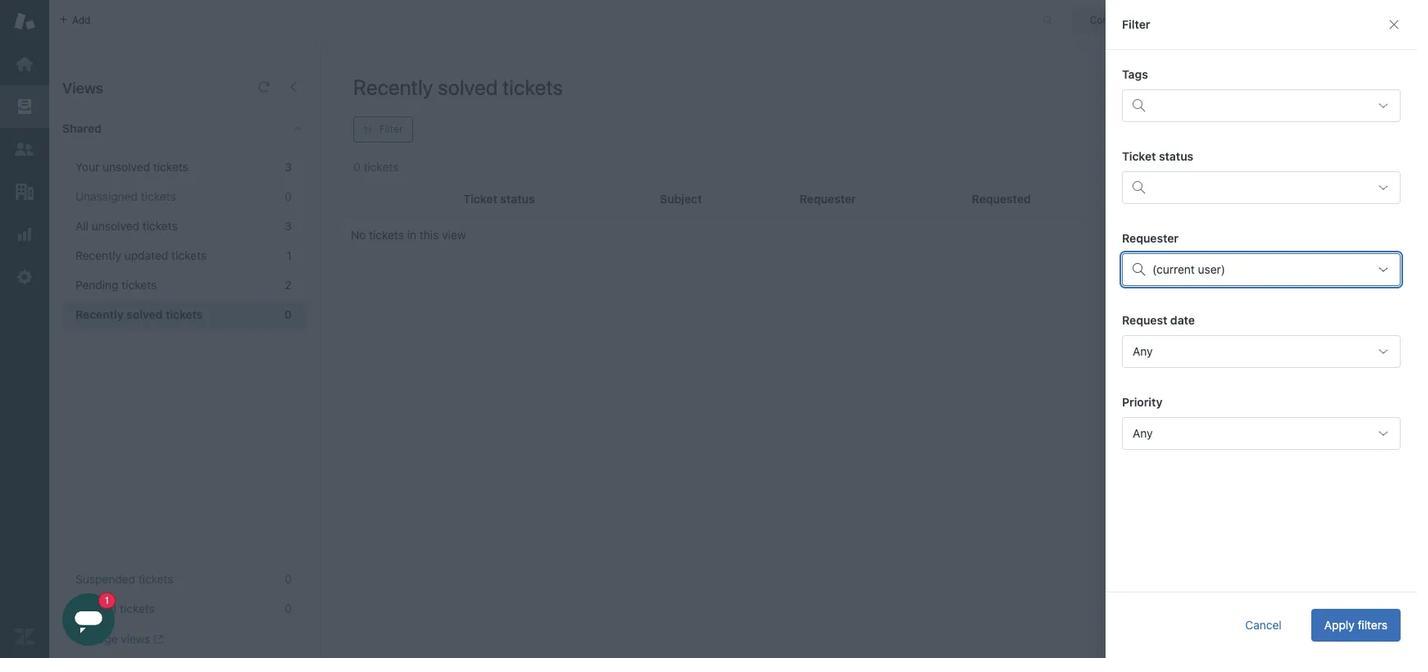 Task type: vqa. For each thing, say whether or not it's contained in the screenshot.
left FILTER
yes



Task type: locate. For each thing, give the bounding box(es) containing it.
zendesk talk needs access to your browser's microphone.
[[1150, 70, 1335, 98]]

2 vertical spatial recently
[[75, 307, 124, 321]]

needs
[[1223, 70, 1255, 84]]

3 down collapse views pane 'icon'
[[285, 160, 292, 174]]

shared heading
[[49, 104, 320, 153]]

recently down the pending
[[75, 307, 124, 321]]

recently up filter button
[[353, 75, 433, 99]]

recently solved tickets
[[353, 75, 563, 99], [75, 307, 203, 321]]

your
[[1312, 70, 1335, 84]]

browser's
[[1150, 84, 1202, 98]]

cancel button
[[1232, 609, 1295, 642]]

reporting image
[[14, 224, 35, 245]]

any for request date
[[1133, 344, 1153, 358]]

1 vertical spatial any field
[[1122, 417, 1401, 450]]

0 vertical spatial 3
[[285, 160, 292, 174]]

Any field
[[1122, 335, 1401, 368], [1122, 417, 1401, 450]]

3
[[285, 160, 292, 174], [285, 219, 292, 233]]

microphone.
[[1205, 84, 1271, 98]]

any down request
[[1133, 344, 1153, 358]]

ticket
[[1122, 149, 1156, 163]]

1 vertical spatial unsolved
[[92, 219, 139, 233]]

user)
[[1198, 262, 1226, 276]]

date
[[1171, 313, 1195, 327]]

0 vertical spatial solved
[[438, 75, 498, 99]]

1 vertical spatial any
[[1133, 426, 1153, 440]]

0
[[285, 189, 292, 203], [284, 307, 292, 321], [285, 572, 292, 586], [285, 602, 292, 616]]

1 vertical spatial filter
[[380, 123, 403, 135]]

0 vertical spatial recently solved tickets
[[353, 75, 563, 99]]

1 vertical spatial recently
[[75, 248, 121, 262]]

0 for unassigned tickets
[[285, 189, 292, 203]]

2 3 from the top
[[285, 219, 292, 233]]

unsolved up unassigned tickets
[[102, 160, 150, 174]]

requester element
[[1122, 253, 1401, 286]]

views
[[121, 632, 150, 646]]

to
[[1298, 70, 1309, 84]]

your unsolved tickets
[[75, 160, 188, 174]]

your
[[75, 160, 99, 174]]

solved
[[438, 75, 498, 99], [127, 307, 163, 321]]

0 for deleted tickets
[[285, 602, 292, 616]]

cancel
[[1245, 618, 1282, 632]]

deleted
[[75, 602, 117, 616]]

(current
[[1153, 262, 1195, 276]]

close drawer image
[[1388, 18, 1401, 31]]

any down priority
[[1133, 426, 1153, 440]]

views image
[[14, 96, 35, 117]]

1 any from the top
[[1133, 344, 1153, 358]]

conversations
[[1090, 14, 1156, 26]]

3 for all unsolved tickets
[[285, 219, 292, 233]]

0 vertical spatial filter
[[1122, 17, 1151, 31]]

(current user)
[[1153, 262, 1226, 276]]

conversations button
[[1072, 7, 1194, 33]]

in
[[407, 228, 417, 242]]

request date
[[1122, 313, 1195, 327]]

2 any from the top
[[1133, 426, 1153, 440]]

no tickets in this view
[[351, 228, 466, 242]]

1 horizontal spatial filter
[[1122, 17, 1151, 31]]

unsolved down unassigned
[[92, 219, 139, 233]]

0 vertical spatial unsolved
[[102, 160, 150, 174]]

recently
[[353, 75, 433, 99], [75, 248, 121, 262], [75, 307, 124, 321]]

0 horizontal spatial solved
[[127, 307, 163, 321]]

filter
[[1122, 17, 1151, 31], [380, 123, 403, 135]]

1 horizontal spatial recently solved tickets
[[353, 75, 563, 99]]

zendesk image
[[14, 626, 35, 648]]

any field for request date
[[1122, 335, 1401, 368]]

any
[[1133, 344, 1153, 358], [1133, 426, 1153, 440]]

refresh views pane image
[[257, 80, 271, 93]]

0 horizontal spatial filter
[[380, 123, 403, 135]]

pending
[[75, 278, 119, 292]]

1 vertical spatial recently solved tickets
[[75, 307, 203, 321]]

apply
[[1324, 618, 1355, 632]]

recently for 1
[[75, 248, 121, 262]]

recently updated tickets
[[75, 248, 207, 262]]

tickets
[[503, 75, 563, 99], [153, 160, 188, 174], [141, 189, 176, 203], [142, 219, 178, 233], [369, 228, 404, 242], [171, 248, 207, 262], [122, 278, 157, 292], [166, 307, 203, 321], [138, 572, 173, 586], [120, 602, 155, 616]]

access
[[1258, 70, 1295, 84]]

1 3 from the top
[[285, 160, 292, 174]]

recently up the pending
[[75, 248, 121, 262]]

0 horizontal spatial recently solved tickets
[[75, 307, 203, 321]]

0 for recently solved tickets
[[284, 307, 292, 321]]

0 vertical spatial any field
[[1122, 335, 1401, 368]]

1 any field from the top
[[1122, 335, 1401, 368]]

zendesk support image
[[14, 11, 35, 32]]

main element
[[0, 0, 49, 658]]

2 any field from the top
[[1122, 417, 1401, 450]]

filter dialog
[[1106, 0, 1417, 658]]

updated
[[124, 248, 168, 262]]

all unsolved tickets
[[75, 219, 178, 233]]

1 horizontal spatial solved
[[438, 75, 498, 99]]

0 vertical spatial any
[[1133, 344, 1153, 358]]

filter inside filter button
[[380, 123, 403, 135]]

no
[[351, 228, 366, 242]]

filter inside filter dialog
[[1122, 17, 1151, 31]]

1 vertical spatial 3
[[285, 219, 292, 233]]

manage views
[[75, 632, 150, 646]]

zendesk
[[1150, 70, 1196, 84]]

unassigned
[[75, 189, 138, 203]]

unsolved
[[102, 160, 150, 174], [92, 219, 139, 233]]

1 vertical spatial solved
[[127, 307, 163, 321]]

3 up the 1
[[285, 219, 292, 233]]

ticket status element
[[1122, 171, 1401, 204]]



Task type: describe. For each thing, give the bounding box(es) containing it.
get started image
[[14, 53, 35, 75]]

view
[[442, 228, 466, 242]]

(opens in a new tab) image
[[150, 635, 163, 644]]

0 for suspended tickets
[[285, 572, 292, 586]]

unassigned tickets
[[75, 189, 176, 203]]

suspended
[[75, 572, 135, 586]]

manage
[[75, 632, 118, 646]]

ticket status
[[1122, 149, 1194, 163]]

unsolved for all
[[92, 219, 139, 233]]

views
[[62, 80, 103, 97]]

0 vertical spatial recently
[[353, 75, 433, 99]]

request
[[1122, 313, 1168, 327]]

priority
[[1122, 395, 1163, 409]]

filter button
[[353, 116, 413, 143]]

status
[[1159, 149, 1194, 163]]

this
[[420, 228, 439, 242]]

shared button
[[49, 104, 276, 153]]

filters
[[1358, 618, 1388, 632]]

tags
[[1122, 67, 1148, 81]]

customers image
[[14, 139, 35, 160]]

any field for priority
[[1122, 417, 1401, 450]]

all
[[75, 219, 89, 233]]

organizations image
[[14, 181, 35, 202]]

shared
[[62, 121, 102, 135]]

any for priority
[[1133, 426, 1153, 440]]

requester
[[1122, 231, 1179, 245]]

talk
[[1199, 70, 1220, 84]]

1
[[287, 248, 292, 262]]

apply filters button
[[1311, 609, 1401, 642]]

2
[[285, 278, 292, 292]]

deleted tickets
[[75, 602, 155, 616]]

3 for your unsolved tickets
[[285, 160, 292, 174]]

subject
[[660, 192, 702, 206]]

manage views link
[[75, 632, 163, 647]]

Tags field
[[1154, 93, 1366, 119]]

suspended tickets
[[75, 572, 173, 586]]

pending tickets
[[75, 278, 157, 292]]

tags element
[[1122, 89, 1401, 122]]

apply filters
[[1324, 618, 1388, 632]]

recently for 0
[[75, 307, 124, 321]]

unsolved for your
[[102, 160, 150, 174]]

admin image
[[14, 266, 35, 288]]

collapse views pane image
[[287, 80, 300, 93]]



